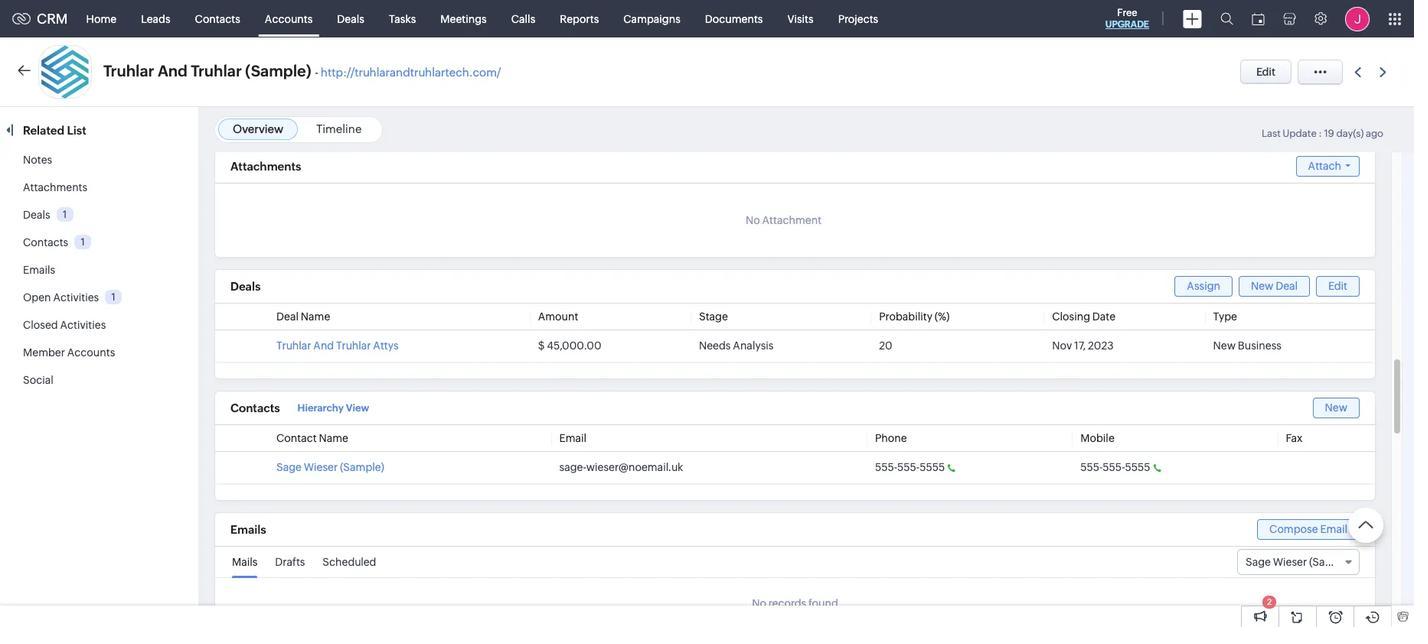 Task type: describe. For each thing, give the bounding box(es) containing it.
0 horizontal spatial wieser
[[304, 462, 338, 474]]

hierarchy view link
[[298, 399, 369, 418]]

tasks link
[[377, 0, 428, 37]]

attachments link
[[23, 182, 87, 194]]

17,
[[1074, 340, 1086, 352]]

sage inside field
[[1246, 557, 1271, 569]]

related list
[[23, 124, 89, 137]]

timeline
[[316, 123, 362, 136]]

crm link
[[12, 11, 68, 27]]

45,000.00
[[547, 340, 602, 352]]

and for attys
[[313, 340, 334, 352]]

closed activities link
[[23, 319, 106, 332]]

date
[[1093, 311, 1116, 323]]

type link
[[1214, 311, 1238, 323]]

timeline link
[[316, 123, 362, 136]]

calls link
[[499, 0, 548, 37]]

0 vertical spatial contacts
[[195, 13, 240, 25]]

list
[[67, 124, 86, 137]]

leads link
[[129, 0, 183, 37]]

visits link
[[775, 0, 826, 37]]

wieser inside field
[[1273, 557, 1307, 569]]

mobile link
[[1081, 433, 1115, 445]]

sage wieser (sample) inside field
[[1246, 557, 1354, 569]]

visits
[[788, 13, 814, 25]]

1 horizontal spatial email
[[1321, 524, 1348, 536]]

related
[[23, 124, 64, 137]]

upgrade
[[1106, 19, 1150, 30]]

1 for deals
[[63, 209, 67, 220]]

notes link
[[23, 154, 52, 166]]

http://truhlarandtruhlartech.com/
[[321, 66, 501, 79]]

ago
[[1366, 128, 1384, 139]]

19
[[1324, 128, 1335, 139]]

2023
[[1088, 340, 1114, 352]]

Sage Wieser (Sample) field
[[1238, 550, 1360, 576]]

compose
[[1270, 524, 1318, 536]]

0 horizontal spatial emails
[[23, 264, 55, 276]]

day(s)
[[1337, 128, 1364, 139]]

open
[[23, 292, 51, 304]]

campaigns
[[624, 13, 681, 25]]

new link
[[1313, 398, 1360, 419]]

needs analysis
[[699, 340, 774, 352]]

truhlar and truhlar attys
[[276, 340, 399, 352]]

2 5555 from the left
[[1125, 462, 1151, 474]]

1 555-555-5555 from the left
[[875, 462, 945, 474]]

free upgrade
[[1106, 7, 1150, 30]]

truhlar up "overview" link
[[191, 62, 242, 80]]

documents
[[705, 13, 763, 25]]

email link
[[559, 433, 587, 445]]

0 vertical spatial email
[[559, 433, 587, 445]]

nov
[[1052, 340, 1072, 352]]

create menu element
[[1174, 0, 1212, 37]]

truhlar down leads link
[[103, 62, 154, 80]]

1 for contacts
[[81, 237, 85, 248]]

closed
[[23, 319, 58, 332]]

no attachment
[[746, 214, 822, 227]]

2 vertical spatial deals
[[231, 281, 261, 294]]

stage link
[[699, 311, 728, 323]]

new deal
[[1251, 280, 1298, 293]]

0 vertical spatial accounts
[[265, 13, 313, 25]]

fax
[[1286, 433, 1303, 445]]

sage wieser (sample) link
[[276, 462, 384, 474]]

business
[[1238, 340, 1282, 352]]

no records found
[[752, 598, 838, 610]]

(sample) inside sage wieser (sample) field
[[1310, 557, 1354, 569]]

deal name link
[[276, 311, 330, 323]]

phone
[[875, 433, 907, 445]]

member accounts
[[23, 347, 115, 359]]

0 horizontal spatial deals link
[[23, 209, 50, 221]]

attachment
[[762, 214, 822, 227]]

overview link
[[233, 123, 283, 136]]

phone link
[[875, 433, 907, 445]]

probability (%)
[[879, 311, 950, 323]]

truhlar left attys
[[336, 340, 371, 352]]

edit button
[[1241, 60, 1292, 84]]

next record image
[[1380, 67, 1390, 77]]

activities for closed activities
[[60, 319, 106, 332]]

tasks
[[389, 13, 416, 25]]

member accounts link
[[23, 347, 115, 359]]

closing
[[1052, 311, 1091, 323]]

1 for open activities
[[112, 292, 116, 303]]

1 vertical spatial edit
[[1329, 280, 1348, 293]]

0 vertical spatial deal
[[1276, 280, 1298, 293]]

last
[[1262, 128, 1281, 139]]

assign
[[1187, 280, 1221, 293]]

amount link
[[538, 311, 578, 323]]

member
[[23, 347, 65, 359]]

home
[[86, 13, 117, 25]]

0 vertical spatial contacts link
[[183, 0, 253, 37]]

0 vertical spatial deals
[[337, 13, 364, 25]]

sage-wieser@noemail.uk
[[559, 462, 683, 474]]

name for contact name
[[319, 433, 348, 445]]

leads
[[141, 13, 170, 25]]

projects
[[838, 13, 879, 25]]

0 vertical spatial sage wieser (sample)
[[276, 462, 384, 474]]

free
[[1118, 7, 1138, 18]]

closing date link
[[1052, 311, 1116, 323]]

0 horizontal spatial deal
[[276, 311, 299, 323]]

new for deal
[[1251, 280, 1274, 293]]



Task type: locate. For each thing, give the bounding box(es) containing it.
deals link left tasks
[[325, 0, 377, 37]]

2 555-555-5555 from the left
[[1081, 462, 1151, 474]]

1 horizontal spatial emails
[[231, 524, 266, 537]]

0 horizontal spatial edit
[[1257, 66, 1276, 78]]

1 horizontal spatial deals
[[231, 281, 261, 294]]

contacts link up emails link
[[23, 237, 68, 249]]

emails up mails
[[231, 524, 266, 537]]

0 horizontal spatial 555-555-5555
[[875, 462, 945, 474]]

contact name link
[[276, 433, 348, 445]]

wieser down "compose"
[[1273, 557, 1307, 569]]

0 vertical spatial deals link
[[325, 0, 377, 37]]

$
[[538, 340, 545, 352]]

found
[[809, 598, 838, 610]]

2 horizontal spatial 1
[[112, 292, 116, 303]]

1 horizontal spatial attachments
[[231, 160, 301, 173]]

2 horizontal spatial new
[[1325, 402, 1348, 414]]

1 vertical spatial name
[[319, 433, 348, 445]]

1 vertical spatial no
[[752, 598, 767, 610]]

0 horizontal spatial contacts link
[[23, 237, 68, 249]]

-
[[315, 66, 318, 79]]

profile image
[[1346, 7, 1370, 31]]

0 vertical spatial new
[[1251, 280, 1274, 293]]

0 horizontal spatial attachments
[[23, 182, 87, 194]]

3 555- from the left
[[1081, 462, 1103, 474]]

1 vertical spatial 1
[[81, 237, 85, 248]]

edit link
[[1316, 276, 1360, 297]]

0 vertical spatial (sample)
[[245, 62, 311, 80]]

0 vertical spatial attachments
[[231, 160, 301, 173]]

new business
[[1214, 340, 1282, 352]]

amount
[[538, 311, 578, 323]]

1 horizontal spatial deals link
[[325, 0, 377, 37]]

1 horizontal spatial sage
[[1246, 557, 1271, 569]]

name up truhlar and truhlar attys
[[301, 311, 330, 323]]

sage-
[[559, 462, 586, 474]]

name for deal name
[[301, 311, 330, 323]]

name up sage wieser (sample) link
[[319, 433, 348, 445]]

new deal link
[[1239, 276, 1310, 297]]

1 horizontal spatial accounts
[[265, 13, 313, 25]]

2 555- from the left
[[898, 462, 920, 474]]

2 vertical spatial new
[[1325, 402, 1348, 414]]

contacts link right leads
[[183, 0, 253, 37]]

calls
[[511, 13, 536, 25]]

accounts up "truhlar and truhlar (sample) - http://truhlarandtruhlartech.com/"
[[265, 13, 313, 25]]

social
[[23, 374, 53, 387]]

0 vertical spatial 1
[[63, 209, 67, 220]]

compose email
[[1270, 524, 1348, 536]]

0 vertical spatial sage
[[276, 462, 302, 474]]

1 horizontal spatial 5555
[[1125, 462, 1151, 474]]

1 vertical spatial contacts
[[23, 237, 68, 249]]

(sample) left -
[[245, 62, 311, 80]]

1 horizontal spatial edit
[[1329, 280, 1348, 293]]

1 horizontal spatial contacts link
[[183, 0, 253, 37]]

0 vertical spatial activities
[[53, 292, 99, 304]]

search element
[[1212, 0, 1243, 38]]

0 vertical spatial no
[[746, 214, 760, 227]]

(sample) down compose email
[[1310, 557, 1354, 569]]

555-555-5555
[[875, 462, 945, 474], [1081, 462, 1151, 474]]

social link
[[23, 374, 53, 387]]

2
[[1267, 598, 1272, 607]]

meetings link
[[428, 0, 499, 37]]

1 vertical spatial sage wieser (sample)
[[1246, 557, 1354, 569]]

mails
[[232, 557, 258, 569]]

email up "sage-"
[[559, 433, 587, 445]]

crm
[[37, 11, 68, 27]]

search image
[[1221, 12, 1234, 25]]

1 vertical spatial accounts
[[67, 347, 115, 359]]

0 vertical spatial and
[[158, 62, 188, 80]]

email
[[559, 433, 587, 445], [1321, 524, 1348, 536]]

wieser down contact name
[[304, 462, 338, 474]]

contacts up emails link
[[23, 237, 68, 249]]

1 horizontal spatial sage wieser (sample)
[[1246, 557, 1354, 569]]

edit right new deal
[[1329, 280, 1348, 293]]

mobile
[[1081, 433, 1115, 445]]

analysis
[[733, 340, 774, 352]]

name
[[301, 311, 330, 323], [319, 433, 348, 445]]

1 up the open activities 'link'
[[81, 237, 85, 248]]

(sample) down contact name
[[340, 462, 384, 474]]

contacts up contact
[[231, 402, 280, 415]]

deals
[[337, 13, 364, 25], [23, 209, 50, 221], [231, 281, 261, 294]]

deal left edit link
[[1276, 280, 1298, 293]]

profile element
[[1336, 0, 1379, 37]]

0 vertical spatial edit
[[1257, 66, 1276, 78]]

emails link
[[23, 264, 55, 276]]

emails
[[23, 264, 55, 276], [231, 524, 266, 537]]

1 vertical spatial deal
[[276, 311, 299, 323]]

activities for open activities
[[53, 292, 99, 304]]

edit inside 'button'
[[1257, 66, 1276, 78]]

2 vertical spatial (sample)
[[1310, 557, 1354, 569]]

1 vertical spatial (sample)
[[340, 462, 384, 474]]

1 vertical spatial attachments
[[23, 182, 87, 194]]

1 5555 from the left
[[920, 462, 945, 474]]

create menu image
[[1183, 10, 1202, 28]]

truhlar and truhlar attys link
[[276, 340, 399, 352]]

new for business
[[1214, 340, 1236, 352]]

nov 17, 2023
[[1052, 340, 1114, 352]]

accounts down closed activities link
[[67, 347, 115, 359]]

needs
[[699, 340, 731, 352]]

:
[[1319, 128, 1322, 139]]

0 vertical spatial emails
[[23, 264, 55, 276]]

activities
[[53, 292, 99, 304], [60, 319, 106, 332]]

no for no attachment
[[746, 214, 760, 227]]

contact
[[276, 433, 317, 445]]

1 horizontal spatial deal
[[1276, 280, 1298, 293]]

$ 45,000.00
[[538, 340, 602, 352]]

0 horizontal spatial (sample)
[[245, 62, 311, 80]]

reports
[[560, 13, 599, 25]]

sage wieser (sample) down "compose"
[[1246, 557, 1354, 569]]

truhlar and truhlar (sample) - http://truhlarandtruhlartech.com/
[[103, 62, 501, 80]]

and down leads link
[[158, 62, 188, 80]]

0 vertical spatial name
[[301, 311, 330, 323]]

attach link
[[1296, 156, 1360, 177]]

1 horizontal spatial (sample)
[[340, 462, 384, 474]]

0 vertical spatial wieser
[[304, 462, 338, 474]]

home link
[[74, 0, 129, 37]]

4 555- from the left
[[1103, 462, 1125, 474]]

accounts link
[[253, 0, 325, 37]]

1 vertical spatial wieser
[[1273, 557, 1307, 569]]

1 horizontal spatial new
[[1251, 280, 1274, 293]]

1 vertical spatial sage
[[1246, 557, 1271, 569]]

555-555-5555 down phone
[[875, 462, 945, 474]]

sage
[[276, 462, 302, 474], [1246, 557, 1271, 569]]

probability (%) link
[[879, 311, 950, 323]]

campaigns link
[[611, 0, 693, 37]]

20
[[879, 340, 893, 352]]

0 horizontal spatial 5555
[[920, 462, 945, 474]]

0 horizontal spatial accounts
[[67, 347, 115, 359]]

no left attachment
[[746, 214, 760, 227]]

contacts right leads
[[195, 13, 240, 25]]

no for no records found
[[752, 598, 767, 610]]

notes
[[23, 154, 52, 166]]

contact name
[[276, 433, 348, 445]]

deals link down attachments link
[[23, 209, 50, 221]]

sage wieser (sample) down contact name
[[276, 462, 384, 474]]

calendar image
[[1252, 13, 1265, 25]]

wieser@noemail.uk
[[586, 462, 683, 474]]

contacts link
[[183, 0, 253, 37], [23, 237, 68, 249]]

1 right the open activities 'link'
[[112, 292, 116, 303]]

1 vertical spatial activities
[[60, 319, 106, 332]]

555-555-5555 down the mobile
[[1081, 462, 1151, 474]]

open activities
[[23, 292, 99, 304]]

1 vertical spatial and
[[313, 340, 334, 352]]

1 horizontal spatial 1
[[81, 237, 85, 248]]

attachments
[[231, 160, 301, 173], [23, 182, 87, 194]]

0 horizontal spatial sage wieser (sample)
[[276, 462, 384, 474]]

1 555- from the left
[[875, 462, 898, 474]]

edit down calendar image
[[1257, 66, 1276, 78]]

activities up member accounts
[[60, 319, 106, 332]]

1
[[63, 209, 67, 220], [81, 237, 85, 248], [112, 292, 116, 303]]

no left records
[[752, 598, 767, 610]]

truhlar down deal name link
[[276, 340, 311, 352]]

0 horizontal spatial and
[[158, 62, 188, 80]]

attachments down "overview" link
[[231, 160, 301, 173]]

open activities link
[[23, 292, 99, 304]]

activities up closed activities link
[[53, 292, 99, 304]]

deal up truhlar and truhlar attys link
[[276, 311, 299, 323]]

1 vertical spatial emails
[[231, 524, 266, 537]]

2 vertical spatial contacts
[[231, 402, 280, 415]]

1 vertical spatial email
[[1321, 524, 1348, 536]]

0 horizontal spatial sage
[[276, 462, 302, 474]]

attachments down "notes"
[[23, 182, 87, 194]]

sage up 2 at bottom
[[1246, 557, 1271, 569]]

and for (sample)
[[158, 62, 188, 80]]

2 vertical spatial 1
[[112, 292, 116, 303]]

1 vertical spatial new
[[1214, 340, 1236, 352]]

deal name
[[276, 311, 330, 323]]

sage down contact
[[276, 462, 302, 474]]

and down deal name
[[313, 340, 334, 352]]

0 horizontal spatial 1
[[63, 209, 67, 220]]

attys
[[373, 340, 399, 352]]

(sample)
[[245, 62, 311, 80], [340, 462, 384, 474], [1310, 557, 1354, 569]]

0 horizontal spatial email
[[559, 433, 587, 445]]

1 horizontal spatial wieser
[[1273, 557, 1307, 569]]

fax link
[[1286, 433, 1303, 445]]

1 vertical spatial deals link
[[23, 209, 50, 221]]

1 horizontal spatial 555-555-5555
[[1081, 462, 1151, 474]]

1 vertical spatial contacts link
[[23, 237, 68, 249]]

projects link
[[826, 0, 891, 37]]

0 horizontal spatial new
[[1214, 340, 1236, 352]]

555-
[[875, 462, 898, 474], [898, 462, 920, 474], [1081, 462, 1103, 474], [1103, 462, 1125, 474]]

0 horizontal spatial deals
[[23, 209, 50, 221]]

and
[[158, 62, 188, 80], [313, 340, 334, 352]]

(%)
[[935, 311, 950, 323]]

overview
[[233, 123, 283, 136]]

drafts
[[275, 557, 305, 569]]

hierarchy view
[[298, 403, 369, 415]]

previous record image
[[1355, 67, 1362, 77]]

email right "compose"
[[1321, 524, 1348, 536]]

2 horizontal spatial deals
[[337, 13, 364, 25]]

1 vertical spatial deals
[[23, 209, 50, 221]]

type
[[1214, 311, 1238, 323]]

records
[[769, 598, 807, 610]]

view
[[346, 403, 369, 415]]

last update : 19 day(s) ago
[[1262, 128, 1384, 139]]

1 down attachments link
[[63, 209, 67, 220]]

2 horizontal spatial (sample)
[[1310, 557, 1354, 569]]

http://truhlarandtruhlartech.com/ link
[[321, 66, 501, 79]]

closing date
[[1052, 311, 1116, 323]]

emails up open at the top of the page
[[23, 264, 55, 276]]

1 horizontal spatial and
[[313, 340, 334, 352]]



Task type: vqa. For each thing, say whether or not it's contained in the screenshot.
No records found
yes



